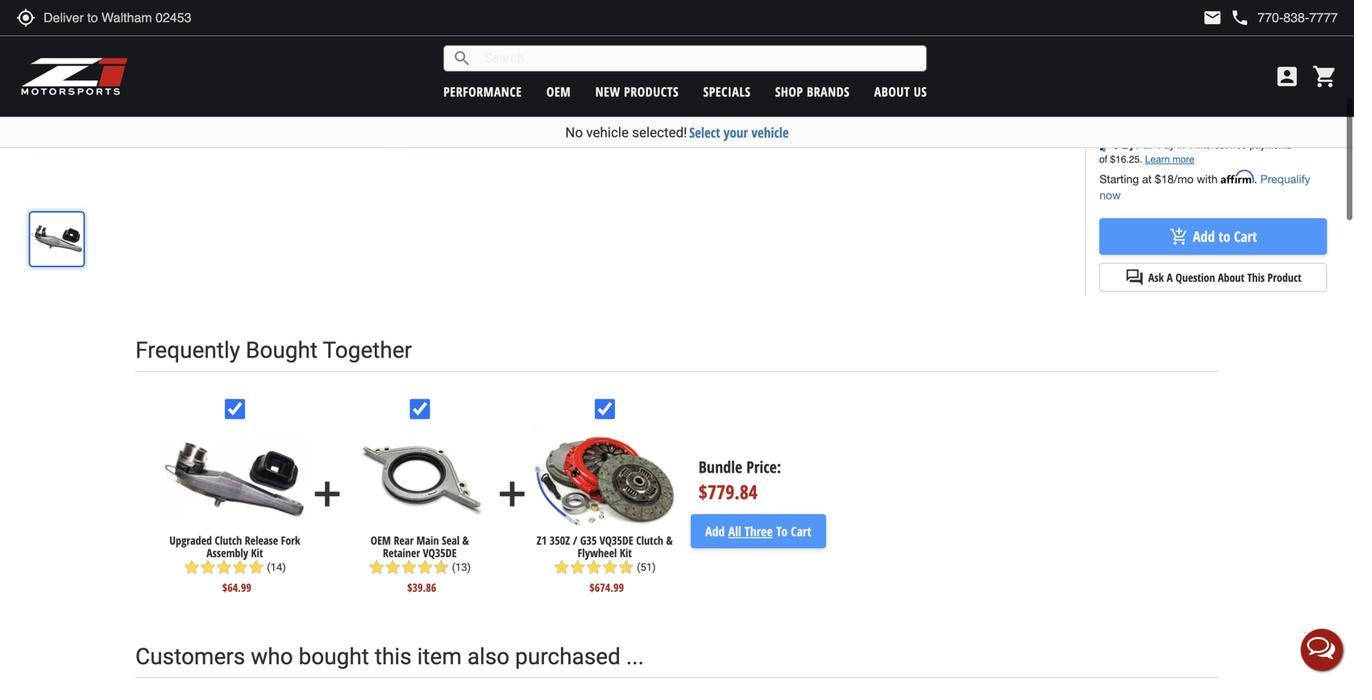 Task type: describe. For each thing, give the bounding box(es) containing it.
to
[[776, 523, 788, 540]]

selected!
[[632, 125, 687, 141]]

13 star from the left
[[602, 560, 618, 576]]

at
[[1142, 172, 1152, 186]]

prequalify now link
[[1100, 172, 1310, 202]]

ship.
[[1192, 37, 1216, 55]]

new products link
[[595, 83, 679, 100]]

this assembly.
[[706, 32, 772, 44]]

options
[[678, 56, 713, 68]]

oem link
[[546, 83, 571, 100]]

affirm
[[1221, 170, 1254, 184]]

main
[[416, 533, 439, 549]]

new products
[[595, 83, 679, 100]]

question
[[1176, 270, 1215, 285]]

is
[[592, 32, 600, 44]]

10 star from the left
[[554, 560, 570, 576]]

shop
[[775, 83, 803, 100]]

please
[[508, 56, 539, 68]]

the
[[603, 56, 618, 68]]

z1 motorsports logo image
[[20, 56, 129, 97]]

& inside oem rear main seal & retainer vq35de star star star star star_half (13) $39.86
[[462, 533, 469, 549]]

specials link
[[703, 83, 751, 100]]

1 horizontal spatial vehicle
[[752, 123, 789, 142]]

1 horizontal spatial to
[[1219, 227, 1231, 247]]

12 star from the left
[[586, 560, 602, 576]]

vq35de inside z1 350z / g35 vq35de clutch & flywheel kit star star star star star_half (51) $674.99
[[600, 533, 633, 549]]

no
[[565, 125, 583, 141]]

a
[[603, 32, 608, 44]]

frequently
[[135, 337, 240, 364]]

add_shopping_cart add to cart
[[1170, 227, 1257, 247]]

$779.84
[[699, 479, 758, 505]]

kit inside upgraded clutch release fork assembly kit star star star star star (14) $64.99
[[251, 546, 263, 561]]

oem for oem
[[546, 83, 571, 100]]

(51)
[[637, 562, 656, 574]]

bought
[[299, 644, 369, 671]]

mail
[[1203, 8, 1222, 27]]

a
[[1167, 270, 1173, 285]]

question_answer
[[1125, 268, 1144, 287]]

bundle price: $779.84
[[699, 456, 781, 505]]

with
[[1197, 172, 1218, 186]]

z1
[[537, 533, 547, 549]]

must after
[[611, 32, 659, 44]]

starting at $18 /mo with affirm .
[[1100, 170, 1261, 186]]

customers who bought this item also purchased ...
[[135, 644, 644, 671]]

oem for oem rear main seal & retainer vq35de star star star star star_half (13) $39.86
[[371, 533, 391, 549]]

0 horizontal spatial about
[[874, 83, 910, 100]]

$16.33
[[1150, 111, 1187, 131]]

shop brands link
[[775, 83, 850, 100]]

$18
[[1155, 172, 1174, 186]]

item
[[417, 644, 462, 671]]

g35
[[580, 533, 597, 549]]

star_half inside oem rear main seal & retainer vq35de star star star star star_half (13) $39.86
[[433, 560, 449, 576]]

ask
[[1149, 270, 1164, 285]]

to inside in stock, ready to ship. help
[[1178, 37, 1188, 55]]

/
[[573, 533, 577, 549]]

you save: $16.33 (20%)
[[1100, 111, 1225, 131]]

5 star from the left
[[248, 560, 264, 576]]

no vehicle selected! select your vehicle
[[565, 123, 789, 142]]

1 vertical spatial add
[[705, 523, 725, 540]]

installing
[[662, 32, 703, 44]]

performance link
[[444, 83, 522, 100]]

account_box link
[[1270, 64, 1304, 89]]

$39.86
[[407, 580, 436, 596]]

...
[[626, 644, 644, 671]]

below.
[[716, 56, 746, 68]]

star_half inside z1 350z / g35 vq35de clutch & flywheel kit star star star star star_half (51) $674.99
[[618, 560, 634, 576]]

about inside question_answer ask a question about this product
[[1218, 270, 1245, 285]]

phone link
[[1230, 8, 1338, 27]]

add_shopping_cart
[[1170, 227, 1189, 246]]

starting
[[1100, 172, 1139, 186]]

please choose from the appropriate options below.
[[508, 56, 746, 68]]

new
[[595, 83, 620, 100]]

three
[[745, 523, 773, 540]]

prequalify
[[1261, 172, 1310, 186]]

vq35de inside oem rear main seal & retainer vq35de star star star star star_half (13) $39.86
[[423, 546, 457, 561]]

choose
[[542, 56, 576, 68]]



Task type: vqa. For each thing, say whether or not it's contained in the screenshot.
second & from the left
yes



Task type: locate. For each thing, give the bounding box(es) containing it.
1 horizontal spatial &
[[666, 533, 673, 549]]

& inside z1 350z / g35 vq35de clutch & flywheel kit star star star star star_half (51) $674.99
[[666, 533, 673, 549]]

1 star_half from the left
[[433, 560, 449, 576]]

ready
[[1146, 37, 1175, 55]]

this
[[1247, 270, 1265, 285]]

star_half
[[433, 560, 449, 576], [618, 560, 634, 576]]

3 star from the left
[[216, 560, 232, 576]]

1 horizontal spatial clutch
[[636, 533, 663, 549]]

mail link
[[1203, 8, 1222, 27]]

0 horizontal spatial cart
[[791, 523, 811, 540]]

1 vertical spatial about
[[1218, 270, 1245, 285]]

select
[[689, 123, 720, 142]]

1 horizontal spatial kit
[[620, 546, 632, 561]]

in
[[1100, 37, 1110, 55]]

oem left rear
[[371, 533, 391, 549]]

select your vehicle link
[[689, 123, 789, 142]]

this
[[375, 644, 412, 671]]

oem rear main seal & retainer vq35de star star star star star_half (13) $39.86
[[369, 533, 471, 596]]

from
[[579, 56, 601, 68]]

to
[[1178, 37, 1188, 55], [1219, 227, 1231, 247]]

price:
[[746, 456, 781, 478]]

customers
[[135, 644, 245, 671]]

oem down choose
[[546, 83, 571, 100]]

also
[[467, 644, 510, 671]]

clutch inside upgraded clutch release fork assembly kit star star star star star (14) $64.99
[[215, 533, 242, 549]]

specials
[[703, 83, 751, 100]]

1 vertical spatial to
[[1219, 227, 1231, 247]]

flywheel
[[578, 546, 617, 561]]

who
[[251, 644, 293, 671]]

fork
[[281, 533, 300, 549]]

1 horizontal spatial cart
[[1234, 227, 1257, 247]]

1 clutch from the left
[[215, 533, 242, 549]]

together
[[323, 337, 412, 364]]

phone
[[1230, 8, 1250, 27]]

search
[[452, 49, 472, 68]]

about us
[[874, 83, 927, 100]]

7 star from the left
[[385, 560, 401, 576]]

vq35de
[[600, 533, 633, 549], [423, 546, 457, 561]]

bundle
[[699, 456, 742, 478]]

0 horizontal spatial oem
[[371, 533, 391, 549]]

(14)
[[267, 562, 286, 574]]

/mo
[[1174, 172, 1194, 186]]

purchased
[[515, 644, 621, 671]]

now
[[1100, 189, 1121, 202]]

8 star from the left
[[401, 560, 417, 576]]

kit right assembly
[[251, 546, 263, 561]]

1 horizontal spatial add
[[1193, 227, 1215, 247]]

vehicle right your
[[752, 123, 789, 142]]

cart
[[1234, 227, 1257, 247], [791, 523, 811, 540]]

clutch left the release
[[215, 533, 242, 549]]

(13)
[[452, 562, 471, 574]]

$64.99
[[222, 580, 251, 596]]

1 horizontal spatial add
[[492, 474, 532, 515]]

0 horizontal spatial star_half
[[433, 560, 449, 576]]

adjustment
[[537, 32, 589, 44]]

add left all
[[705, 523, 725, 540]]

1 horizontal spatial vq35de
[[600, 533, 633, 549]]

seal
[[442, 533, 460, 549]]

0 horizontal spatial clutch
[[215, 533, 242, 549]]

1 horizontal spatial about
[[1218, 270, 1245, 285]]

0 horizontal spatial &
[[462, 533, 469, 549]]

$674.99
[[590, 580, 624, 596]]

about us link
[[874, 83, 927, 100]]

shopping_cart link
[[1308, 64, 1338, 89]]

bought
[[246, 337, 318, 364]]

star_half left (13) on the left of page
[[433, 560, 449, 576]]

Search search field
[[472, 46, 926, 71]]

about left this
[[1218, 270, 1245, 285]]

pedal
[[508, 32, 534, 44]]

stock,
[[1113, 37, 1143, 55]]

0 vertical spatial about
[[874, 83, 910, 100]]

350z
[[550, 533, 570, 549]]

mail phone
[[1203, 8, 1250, 27]]

vq35de right g35
[[600, 533, 633, 549]]

2 kit from the left
[[620, 546, 632, 561]]

vq35de up (13) on the left of page
[[423, 546, 457, 561]]

2 add from the left
[[492, 474, 532, 515]]

1 kit from the left
[[251, 546, 263, 561]]

z1 350z / g35 vq35de clutch & flywheel kit star star star star star_half (51) $674.99
[[537, 533, 673, 596]]

0 vertical spatial oem
[[546, 83, 571, 100]]

frequently bought together
[[135, 337, 412, 364]]

to up question_answer ask a question about this product
[[1219, 227, 1231, 247]]

add right add_shopping_cart
[[1193, 227, 1215, 247]]

& left all
[[666, 533, 673, 549]]

1 vertical spatial oem
[[371, 533, 391, 549]]

save:
[[1119, 114, 1142, 130]]

add all three to cart
[[705, 523, 811, 540]]

11 star from the left
[[570, 560, 586, 576]]

1 horizontal spatial star_half
[[618, 560, 634, 576]]

your
[[724, 123, 748, 142]]

2 clutch from the left
[[636, 533, 663, 549]]

0 horizontal spatial add
[[307, 474, 347, 515]]

appropriate
[[621, 56, 675, 68]]

clutch up (51)
[[636, 533, 663, 549]]

kit right flywheel
[[620, 546, 632, 561]]

upgraded
[[169, 533, 212, 549]]

1 add from the left
[[307, 474, 347, 515]]

release
[[245, 533, 278, 549]]

2 star from the left
[[200, 560, 216, 576]]

0 vertical spatial add
[[1193, 227, 1215, 247]]

products
[[624, 83, 679, 100]]

performance
[[444, 83, 522, 100]]

shopping_cart
[[1312, 64, 1338, 89]]

oem inside oem rear main seal & retainer vq35de star star star star star_half (13) $39.86
[[371, 533, 391, 549]]

1 star from the left
[[184, 560, 200, 576]]

kit inside z1 350z / g35 vq35de clutch & flywheel kit star star star star star_half (51) $674.99
[[620, 546, 632, 561]]

0 horizontal spatial add
[[705, 523, 725, 540]]

& right seal
[[462, 533, 469, 549]]

2 & from the left
[[666, 533, 673, 549]]

1 & from the left
[[462, 533, 469, 549]]

my_location
[[16, 8, 35, 27]]

account_box
[[1274, 64, 1300, 89]]

6 star from the left
[[369, 560, 385, 576]]

us
[[914, 83, 927, 100]]

0 horizontal spatial vq35de
[[423, 546, 457, 561]]

.
[[1254, 172, 1257, 186]]

0 horizontal spatial to
[[1178, 37, 1188, 55]]

shop brands
[[775, 83, 850, 100]]

vehicle right no
[[586, 125, 629, 141]]

help
[[1219, 35, 1237, 53]]

brands
[[807, 83, 850, 100]]

all
[[728, 523, 741, 540]]

cart up this
[[1234, 227, 1257, 247]]

in stock, ready to ship. help
[[1100, 35, 1237, 55]]

question_answer ask a question about this product
[[1125, 268, 1302, 287]]

oem
[[546, 83, 571, 100], [371, 533, 391, 549]]

prequalify now
[[1100, 172, 1310, 202]]

cart right to
[[791, 523, 811, 540]]

0 vertical spatial to
[[1178, 37, 1188, 55]]

star_half left (51)
[[618, 560, 634, 576]]

2 star_half from the left
[[618, 560, 634, 576]]

add
[[307, 474, 347, 515], [492, 474, 532, 515]]

0 horizontal spatial vehicle
[[586, 125, 629, 141]]

None checkbox
[[225, 400, 245, 420], [410, 400, 430, 420], [595, 400, 615, 420], [225, 400, 245, 420], [410, 400, 430, 420], [595, 400, 615, 420]]

clutch
[[215, 533, 242, 549], [636, 533, 663, 549]]

star
[[184, 560, 200, 576], [200, 560, 216, 576], [216, 560, 232, 576], [232, 560, 248, 576], [248, 560, 264, 576], [369, 560, 385, 576], [385, 560, 401, 576], [401, 560, 417, 576], [417, 560, 433, 576], [554, 560, 570, 576], [570, 560, 586, 576], [586, 560, 602, 576], [602, 560, 618, 576]]

1 horizontal spatial oem
[[546, 83, 571, 100]]

about left us
[[874, 83, 910, 100]]

retainer
[[383, 546, 420, 561]]

to left ship.
[[1178, 37, 1188, 55]]

1 vertical spatial cart
[[791, 523, 811, 540]]

assembly
[[207, 546, 248, 561]]

9 star from the left
[[417, 560, 433, 576]]

vehicle inside no vehicle selected! select your vehicle
[[586, 125, 629, 141]]

0 vertical spatial cart
[[1234, 227, 1257, 247]]

rear
[[394, 533, 414, 549]]

0 horizontal spatial kit
[[251, 546, 263, 561]]

4 star from the left
[[232, 560, 248, 576]]

you
[[1100, 114, 1116, 130]]

clutch inside z1 350z / g35 vq35de clutch & flywheel kit star star star star star_half (51) $674.99
[[636, 533, 663, 549]]



